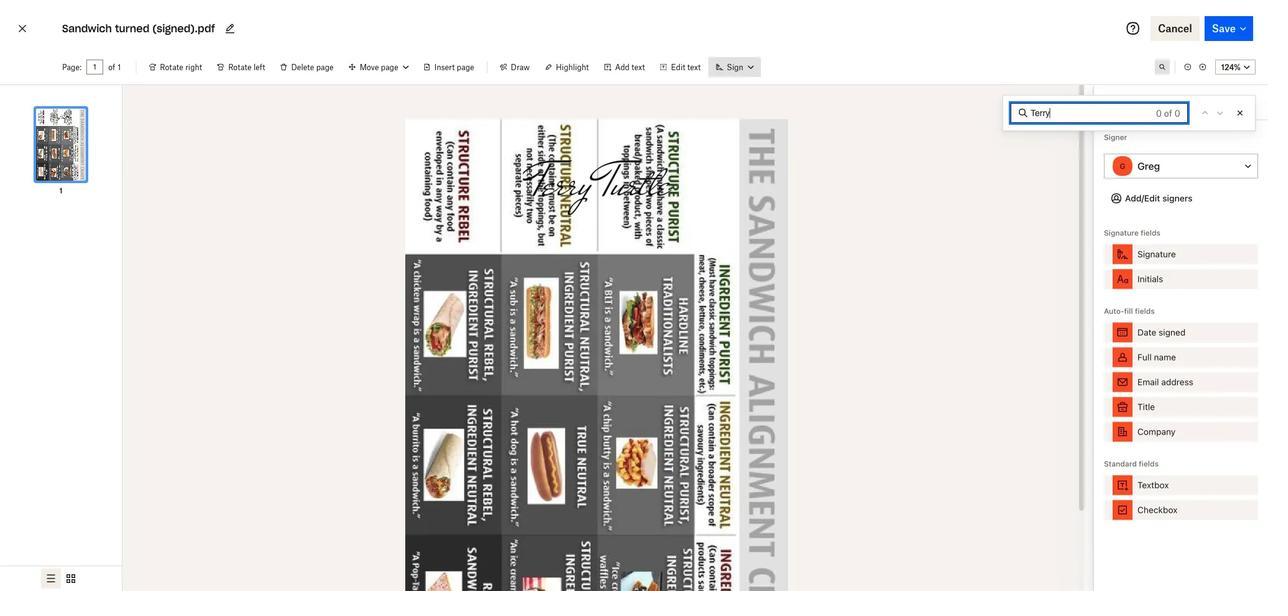 Task type: describe. For each thing, give the bounding box(es) containing it.
insert
[[434, 62, 455, 72]]

page 1. selected thumbnail preview element
[[21, 95, 101, 197]]

of 1
[[108, 62, 121, 72]]

delete page button
[[273, 57, 341, 77]]

add
[[615, 62, 630, 72]]

124%
[[1221, 62, 1241, 72]]

cancel image
[[15, 19, 30, 39]]

rotate left
[[228, 62, 265, 72]]

1 0 from the left
[[1156, 108, 1162, 118]]

edit text
[[671, 62, 701, 72]]

Button to change sidebar grid view to list view radio
[[41, 569, 61, 589]]

edit text button
[[652, 57, 708, 77]]

1 inside page 1. selected thumbnail preview element
[[59, 186, 63, 196]]

insert page
[[434, 62, 474, 72]]

2 0 from the left
[[1175, 108, 1181, 118]]

highlight
[[556, 62, 589, 72]]

Button to change sidebar list view to grid view radio
[[61, 569, 81, 589]]

page for move page
[[381, 62, 398, 72]]

sandwich turned (signed).pdf
[[62, 22, 215, 35]]

draw button
[[492, 57, 537, 77]]

right
[[185, 62, 202, 72]]

rotate left button
[[210, 57, 273, 77]]

draw
[[511, 62, 530, 72]]

cancel
[[1158, 22, 1192, 35]]

page for delete page
[[316, 62, 334, 72]]

(signed).pdf
[[152, 22, 215, 35]]

0 vertical spatial of
[[108, 62, 115, 72]]

page:
[[62, 62, 82, 72]]

rotate right button
[[141, 57, 210, 77]]

turned
[[115, 22, 149, 35]]

delete page
[[291, 62, 334, 72]]

1 vertical spatial of
[[1164, 108, 1172, 118]]



Task type: locate. For each thing, give the bounding box(es) containing it.
highlight button
[[537, 57, 596, 77]]

1 horizontal spatial page
[[381, 62, 398, 72]]

move page
[[360, 62, 398, 72]]

page
[[316, 62, 334, 72], [381, 62, 398, 72], [457, 62, 474, 72]]

page inside 'delete page' button
[[316, 62, 334, 72]]

insert page button
[[416, 57, 482, 77]]

2 page from the left
[[381, 62, 398, 72]]

text
[[632, 62, 645, 72], [687, 62, 701, 72]]

rotate right
[[160, 62, 202, 72]]

1 vertical spatial 1
[[59, 186, 63, 196]]

page right move
[[381, 62, 398, 72]]

2 horizontal spatial page
[[457, 62, 474, 72]]

3 page from the left
[[457, 62, 474, 72]]

2 rotate from the left
[[228, 62, 252, 72]]

0 horizontal spatial 0
[[1156, 108, 1162, 118]]

page for insert page
[[457, 62, 474, 72]]

None number field
[[93, 62, 97, 72]]

rotate left left at left top
[[228, 62, 252, 72]]

move
[[360, 62, 379, 72]]

rotate for rotate left
[[228, 62, 252, 72]]

1 horizontal spatial 0
[[1175, 108, 1181, 118]]

0 horizontal spatial text
[[632, 62, 645, 72]]

of
[[108, 62, 115, 72], [1164, 108, 1172, 118]]

1 horizontal spatial text
[[687, 62, 701, 72]]

delete
[[291, 62, 314, 72]]

rotate
[[160, 62, 183, 72], [228, 62, 252, 72]]

move page button
[[341, 57, 416, 77]]

1 horizontal spatial rotate
[[228, 62, 252, 72]]

sign
[[727, 62, 743, 72]]

edit
[[671, 62, 685, 72]]

0 vertical spatial 1
[[118, 62, 121, 72]]

text right add
[[632, 62, 645, 72]]

1 text from the left
[[632, 62, 645, 72]]

1 page from the left
[[316, 62, 334, 72]]

0 horizontal spatial page
[[316, 62, 334, 72]]

option group
[[0, 566, 122, 592]]

text right edit
[[687, 62, 701, 72]]

sign button
[[708, 57, 761, 77]]

page right delete
[[316, 62, 334, 72]]

1
[[118, 62, 121, 72], [59, 186, 63, 196]]

save
[[1212, 22, 1236, 35]]

Search in this document text field
[[1031, 106, 1154, 120]]

page right "insert"
[[457, 62, 474, 72]]

2 text from the left
[[687, 62, 701, 72]]

page inside insert page button
[[457, 62, 474, 72]]

0 horizontal spatial 1
[[59, 186, 63, 196]]

text for edit text
[[687, 62, 701, 72]]

cancel button
[[1151, 16, 1200, 41]]

0
[[1156, 108, 1162, 118], [1175, 108, 1181, 118]]

add text
[[615, 62, 645, 72]]

page inside move page popup button
[[381, 62, 398, 72]]

rotate left the right
[[160, 62, 183, 72]]

0 horizontal spatial of
[[108, 62, 115, 72]]

left
[[254, 62, 265, 72]]

text for add text
[[632, 62, 645, 72]]

save button
[[1205, 16, 1253, 41]]

1 horizontal spatial of
[[1164, 108, 1172, 118]]

124% button
[[1215, 60, 1256, 75]]

rotate for rotate right
[[160, 62, 183, 72]]

add text button
[[596, 57, 652, 77]]

1 horizontal spatial 1
[[118, 62, 121, 72]]

sandwich
[[62, 22, 112, 35]]

1 rotate from the left
[[160, 62, 183, 72]]

0 of 0
[[1156, 108, 1181, 118]]

0 horizontal spatial rotate
[[160, 62, 183, 72]]



Task type: vqa. For each thing, say whether or not it's contained in the screenshot.
Terry Turtle
no



